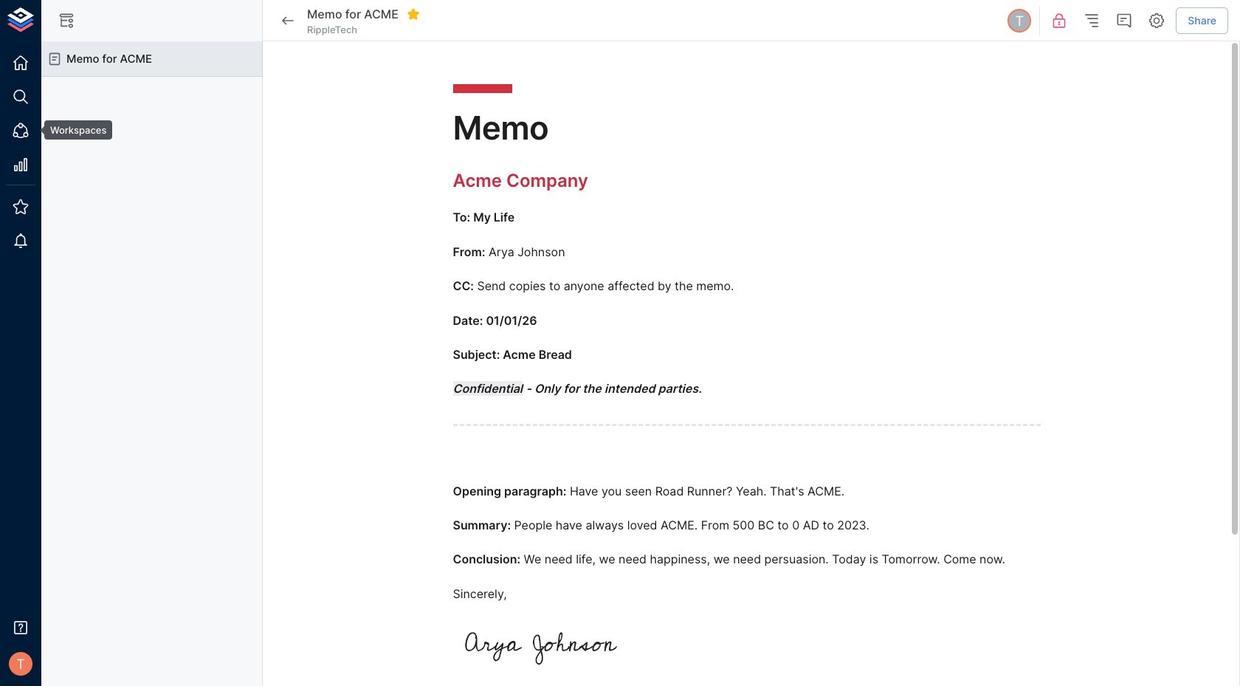 Task type: vqa. For each thing, say whether or not it's contained in the screenshot.
Bookmark icon
no



Task type: locate. For each thing, give the bounding box(es) containing it.
settings image
[[1149, 12, 1166, 30]]

comments image
[[1116, 12, 1134, 30]]

hide wiki image
[[58, 12, 75, 30]]

tooltip
[[34, 120, 113, 140]]

remove favorite image
[[407, 7, 420, 21]]



Task type: describe. For each thing, give the bounding box(es) containing it.
go back image
[[279, 12, 297, 30]]

this document is locked image
[[1051, 12, 1069, 30]]

table of contents image
[[1084, 12, 1101, 30]]



